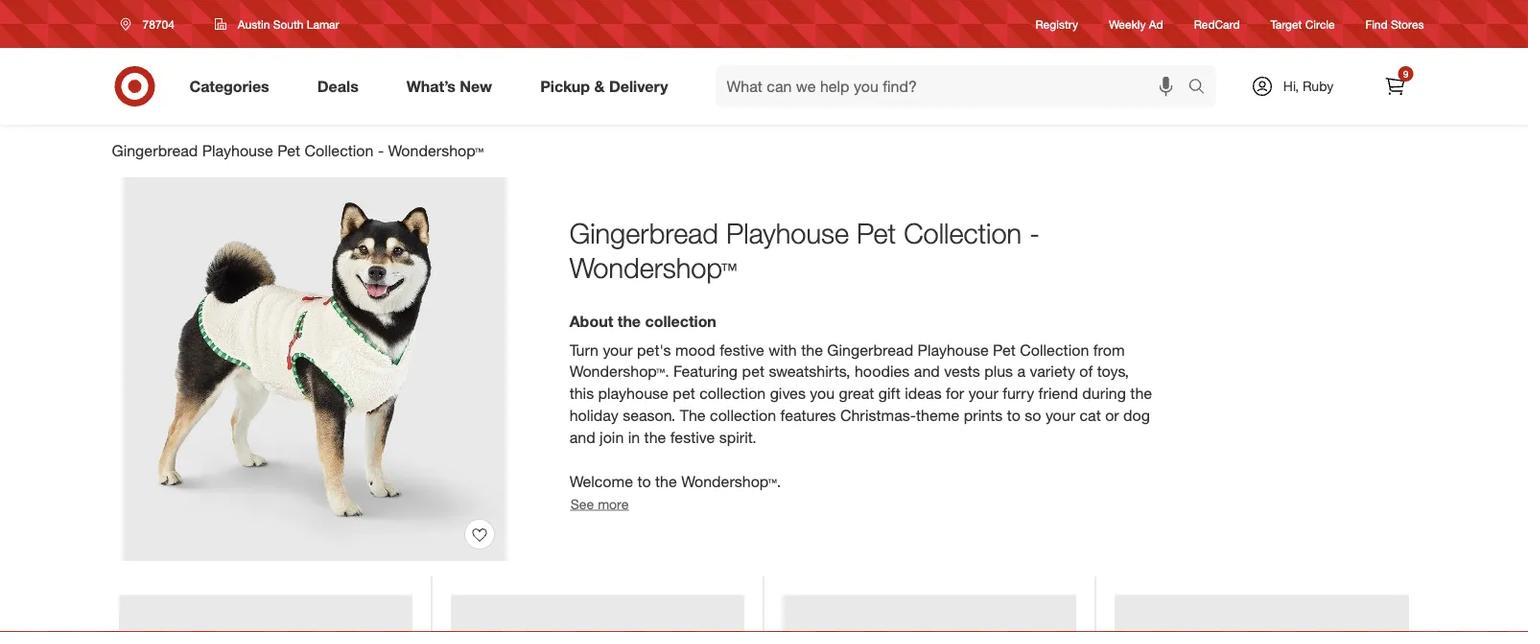 Task type: describe. For each thing, give the bounding box(es) containing it.
1 vertical spatial collection
[[700, 384, 766, 403]]

prints
[[964, 406, 1003, 425]]

categories
[[190, 77, 269, 96]]

this
[[570, 384, 594, 403]]

0 horizontal spatial pet
[[278, 142, 300, 160]]

holiday
[[570, 406, 619, 425]]

pet inside turn your pet's mood festive with the gingerbread playhouse pet collection from wondershop™. featuring pet sweatshirts, hoodies and vests plus a variety of toys, this playhouse pet collection gives you great gift ideas for your furry friend during the holiday season. the collection features christmas-theme prints to so your cat or dog and join in the festive spirit.
[[993, 341, 1016, 359]]

hoodies
[[855, 362, 910, 381]]

plus
[[985, 362, 1014, 381]]

during
[[1083, 384, 1127, 403]]

1 horizontal spatial wondershop™.
[[682, 472, 781, 491]]

2 vertical spatial collection
[[710, 406, 777, 425]]

about the collection
[[570, 312, 717, 331]]

0 horizontal spatial your
[[603, 341, 633, 359]]

redcard link
[[1195, 16, 1240, 32]]

0 horizontal spatial gingerbread
[[112, 142, 198, 160]]

1 vertical spatial festive
[[671, 428, 715, 447]]

categories link
[[173, 65, 293, 107]]

registry link
[[1036, 16, 1079, 32]]

deals
[[317, 77, 359, 96]]

pickup & delivery link
[[524, 65, 692, 107]]

gift
[[879, 384, 901, 403]]

weekly ad link
[[1109, 16, 1164, 32]]

gingerbread playhouse pet collection - wondershop™ image
[[123, 177, 507, 561]]

great
[[839, 384, 875, 403]]

so
[[1025, 406, 1042, 425]]

theme
[[916, 406, 960, 425]]

find stores link
[[1366, 16, 1425, 32]]

&
[[595, 77, 605, 96]]

target
[[1271, 17, 1303, 31]]

welcome to the wondershop™.
[[570, 472, 781, 491]]

of
[[1080, 362, 1093, 381]]

wondershop™. inside turn your pet's mood festive with the gingerbread playhouse pet collection from wondershop™. featuring pet sweatshirts, hoodies and vests plus a variety of toys, this playhouse pet collection gives you great gift ideas for your furry friend during the holiday season. the collection features christmas-theme prints to so your cat or dog and join in the festive spirit.
[[570, 362, 670, 381]]

0 horizontal spatial playhouse
[[202, 142, 273, 160]]

what's new link
[[390, 65, 516, 107]]

2 vertical spatial your
[[1046, 406, 1076, 425]]

collection inside turn your pet's mood festive with the gingerbread playhouse pet collection from wondershop™. featuring pet sweatshirts, hoodies and vests plus a variety of toys, this playhouse pet collection gives you great gift ideas for your furry friend during the holiday season. the collection features christmas-theme prints to so your cat or dog and join in the festive spirit.
[[1020, 341, 1090, 359]]

furry
[[1003, 384, 1035, 403]]

about
[[570, 312, 614, 331]]

redcard
[[1195, 17, 1240, 31]]

featuring
[[674, 362, 738, 381]]

78704
[[143, 17, 175, 31]]

or
[[1106, 406, 1120, 425]]

what's
[[407, 77, 456, 96]]

variety
[[1030, 362, 1076, 381]]

south
[[273, 17, 304, 31]]

find stores
[[1366, 17, 1425, 31]]

What can we help you find? suggestions appear below search field
[[716, 65, 1193, 107]]

a
[[1018, 362, 1026, 381]]

target circle link
[[1271, 16, 1336, 32]]

pet's
[[637, 341, 671, 359]]

stores
[[1392, 17, 1425, 31]]

see more
[[571, 496, 629, 512]]

spirit.
[[719, 428, 757, 447]]

collection inside gingerbread playhouse pet collection - wondershop™
[[904, 216, 1022, 250]]

to inside turn your pet's mood festive with the gingerbread playhouse pet collection from wondershop™. featuring pet sweatshirts, hoodies and vests plus a variety of toys, this playhouse pet collection gives you great gift ideas for your furry friend during the holiday season. the collection features christmas-theme prints to so your cat or dog and join in the festive spirit.
[[1007, 406, 1021, 425]]

0 vertical spatial collection
[[305, 142, 374, 160]]

find
[[1366, 17, 1388, 31]]

the up dog
[[1131, 384, 1153, 403]]

circle
[[1306, 17, 1336, 31]]

christmas-
[[841, 406, 917, 425]]

sweatshirts,
[[769, 362, 851, 381]]

1 vertical spatial pet
[[857, 216, 896, 250]]

austin
[[238, 17, 270, 31]]

deals link
[[301, 65, 383, 107]]

playhouse
[[598, 384, 669, 403]]

pickup
[[540, 77, 590, 96]]

mood
[[676, 341, 716, 359]]



Task type: locate. For each thing, give the bounding box(es) containing it.
0 vertical spatial wondershop™
[[388, 142, 484, 160]]

1 vertical spatial collection
[[904, 216, 1022, 250]]

gingerbread playhouse merry cat and dog sweatshirt - gray - wondershop™ image
[[451, 595, 745, 632], [451, 595, 745, 632]]

playhouse
[[202, 142, 273, 160], [727, 216, 849, 250], [918, 341, 989, 359]]

austin south lamar button
[[202, 7, 352, 41]]

festive left with
[[720, 341, 765, 359]]

0 horizontal spatial festive
[[671, 428, 715, 447]]

1 vertical spatial wondershop™.
[[682, 472, 781, 491]]

to left the so
[[1007, 406, 1021, 425]]

toys,
[[1098, 362, 1130, 381]]

join
[[600, 428, 624, 447]]

gingerbread inside turn your pet's mood festive with the gingerbread playhouse pet collection from wondershop™. featuring pet sweatshirts, hoodies and vests plus a variety of toys, this playhouse pet collection gives you great gift ideas for your furry friend during the holiday season. the collection features christmas-theme prints to so your cat or dog and join in the festive spirit.
[[828, 341, 914, 359]]

new
[[460, 77, 492, 96]]

ideas
[[905, 384, 942, 403]]

9 link
[[1375, 65, 1417, 107]]

cat
[[1080, 406, 1101, 425]]

lamar
[[307, 17, 339, 31]]

1 horizontal spatial pet
[[742, 362, 765, 381]]

gingerbread inside gingerbread playhouse pet collection - wondershop™
[[570, 216, 719, 250]]

collection
[[645, 312, 717, 331], [700, 384, 766, 403], [710, 406, 777, 425]]

1 horizontal spatial your
[[969, 384, 999, 403]]

gingerbread playhouse green with trees cat and dog hoodie - wondershop™ image
[[783, 595, 1077, 632], [783, 595, 1077, 632]]

gingerbread playhouse pet collection - wondershop™
[[112, 142, 484, 160], [570, 216, 1040, 285]]

to
[[1007, 406, 1021, 425], [638, 472, 651, 491]]

1 horizontal spatial pet
[[857, 216, 896, 250]]

and up 'ideas' at the bottom right of page
[[914, 362, 940, 381]]

turn your pet's mood festive with the gingerbread playhouse pet collection from wondershop™. featuring pet sweatshirts, hoodies and vests plus a variety of toys, this playhouse pet collection gives you great gift ideas for your furry friend during the holiday season. the collection features christmas-theme prints to so your cat or dog and join in the festive spirit.
[[570, 341, 1153, 447]]

0 horizontal spatial wondershop™.
[[570, 362, 670, 381]]

season.
[[623, 406, 676, 425]]

1 vertical spatial pet
[[673, 384, 696, 403]]

with
[[769, 341, 797, 359]]

1 vertical spatial your
[[969, 384, 999, 403]]

collection up "mood"
[[645, 312, 717, 331]]

0 vertical spatial collection
[[645, 312, 717, 331]]

2 vertical spatial pet
[[993, 341, 1016, 359]]

and down holiday
[[570, 428, 596, 447]]

your
[[603, 341, 633, 359], [969, 384, 999, 403], [1046, 406, 1076, 425]]

2 horizontal spatial pet
[[993, 341, 1016, 359]]

festive
[[720, 341, 765, 359], [671, 428, 715, 447]]

wondershop™. up playhouse
[[570, 362, 670, 381]]

2 horizontal spatial gingerbread
[[828, 341, 914, 359]]

1 vertical spatial to
[[638, 472, 651, 491]]

playhouse inside turn your pet's mood festive with the gingerbread playhouse pet collection from wondershop™. featuring pet sweatshirts, hoodies and vests plus a variety of toys, this playhouse pet collection gives you great gift ideas for your furry friend during the holiday season. the collection features christmas-theme prints to so your cat or dog and join in the festive spirit.
[[918, 341, 989, 359]]

0 vertical spatial gingerbread playhouse pet collection - wondershop™
[[112, 142, 484, 160]]

more
[[598, 496, 629, 512]]

gives
[[770, 384, 806, 403]]

search
[[1180, 79, 1226, 97]]

what's new
[[407, 77, 492, 96]]

0 vertical spatial to
[[1007, 406, 1021, 425]]

pet up the
[[673, 384, 696, 403]]

in
[[628, 428, 640, 447]]

2 vertical spatial playhouse
[[918, 341, 989, 359]]

see
[[571, 496, 594, 512]]

wondershop™ down what's
[[388, 142, 484, 160]]

pet
[[278, 142, 300, 160], [857, 216, 896, 250], [993, 341, 1016, 359]]

1 horizontal spatial to
[[1007, 406, 1021, 425]]

1 vertical spatial gingerbread
[[570, 216, 719, 250]]

1 vertical spatial -
[[1030, 216, 1040, 250]]

- inside gingerbread playhouse pet collection - wondershop™
[[1030, 216, 1040, 250]]

delivery
[[609, 77, 668, 96]]

the
[[680, 406, 706, 425]]

pet
[[742, 362, 765, 381], [673, 384, 696, 403]]

1 vertical spatial and
[[570, 428, 596, 447]]

ruby
[[1303, 78, 1334, 95]]

collection down featuring
[[700, 384, 766, 403]]

wondershop™ inside gingerbread playhouse pet collection - wondershop™
[[570, 251, 738, 285]]

1 vertical spatial gingerbread playhouse pet collection - wondershop™
[[570, 216, 1040, 285]]

gingerbread playhouse blue with stripes cat and dog fleece vest - wondershop™ image
[[1115, 595, 1410, 632], [1115, 595, 1410, 632]]

dog
[[1124, 406, 1151, 425]]

wondershop™
[[388, 142, 484, 160], [570, 251, 738, 285]]

1 vertical spatial wondershop™
[[570, 251, 738, 285]]

registry
[[1036, 17, 1079, 31]]

1 horizontal spatial festive
[[720, 341, 765, 359]]

0 vertical spatial gingerbread
[[112, 142, 198, 160]]

wondershop™. down spirit.
[[682, 472, 781, 491]]

search button
[[1180, 65, 1226, 111]]

your right turn
[[603, 341, 633, 359]]

from
[[1094, 341, 1125, 359]]

playhouse inside gingerbread playhouse pet collection - wondershop™
[[727, 216, 849, 250]]

1 horizontal spatial playhouse
[[727, 216, 849, 250]]

the up pet's
[[618, 312, 641, 331]]

2 horizontal spatial your
[[1046, 406, 1076, 425]]

weekly ad
[[1109, 17, 1164, 31]]

1 horizontal spatial gingerbread
[[570, 216, 719, 250]]

festive down the
[[671, 428, 715, 447]]

collection
[[305, 142, 374, 160], [904, 216, 1022, 250], [1020, 341, 1090, 359]]

-
[[378, 142, 384, 160], [1030, 216, 1040, 250]]

gingerbread
[[112, 142, 198, 160], [570, 216, 719, 250], [828, 341, 914, 359]]

0 vertical spatial wondershop™.
[[570, 362, 670, 381]]

welcome
[[570, 472, 633, 491]]

2 vertical spatial collection
[[1020, 341, 1090, 359]]

you
[[810, 384, 835, 403]]

78704 button
[[108, 7, 195, 41]]

0 vertical spatial your
[[603, 341, 633, 359]]

to right welcome at the bottom left
[[638, 472, 651, 491]]

pet right featuring
[[742, 362, 765, 381]]

0 horizontal spatial -
[[378, 142, 384, 160]]

weekly
[[1109, 17, 1146, 31]]

your down friend
[[1046, 406, 1076, 425]]

hi, ruby
[[1284, 78, 1334, 95]]

hi,
[[1284, 78, 1300, 95]]

ad
[[1150, 17, 1164, 31]]

austin south lamar
[[238, 17, 339, 31]]

0 vertical spatial and
[[914, 362, 940, 381]]

0 horizontal spatial wondershop™
[[388, 142, 484, 160]]

turn
[[570, 341, 599, 359]]

pickup & delivery
[[540, 77, 668, 96]]

1 horizontal spatial wondershop™
[[570, 251, 738, 285]]

9
[[1404, 68, 1409, 80]]

0 vertical spatial pet
[[742, 362, 765, 381]]

2 horizontal spatial playhouse
[[918, 341, 989, 359]]

2 vertical spatial gingerbread
[[828, 341, 914, 359]]

the right in
[[645, 428, 666, 447]]

wondershop™.
[[570, 362, 670, 381], [682, 472, 781, 491]]

your up prints
[[969, 384, 999, 403]]

the up sweatshirts,
[[802, 341, 823, 359]]

0 horizontal spatial to
[[638, 472, 651, 491]]

0 horizontal spatial and
[[570, 428, 596, 447]]

the
[[618, 312, 641, 331], [802, 341, 823, 359], [1131, 384, 1153, 403], [645, 428, 666, 447], [656, 472, 677, 491]]

1 horizontal spatial -
[[1030, 216, 1040, 250]]

for
[[946, 384, 965, 403]]

features
[[781, 406, 836, 425]]

collection up spirit.
[[710, 406, 777, 425]]

0 vertical spatial pet
[[278, 142, 300, 160]]

gingerbread playhouse cat and dog sweater - wondershop™ image
[[119, 595, 413, 632], [119, 595, 413, 632]]

0 vertical spatial -
[[378, 142, 384, 160]]

1 vertical spatial playhouse
[[727, 216, 849, 250]]

1 horizontal spatial gingerbread playhouse pet collection - wondershop™
[[570, 216, 1040, 285]]

vests
[[945, 362, 981, 381]]

the right welcome at the bottom left
[[656, 472, 677, 491]]

0 horizontal spatial pet
[[673, 384, 696, 403]]

0 vertical spatial festive
[[720, 341, 765, 359]]

1 horizontal spatial and
[[914, 362, 940, 381]]

friend
[[1039, 384, 1079, 403]]

wondershop™ up about the collection on the left of page
[[570, 251, 738, 285]]

0 horizontal spatial gingerbread playhouse pet collection - wondershop™
[[112, 142, 484, 160]]

0 vertical spatial playhouse
[[202, 142, 273, 160]]

and
[[914, 362, 940, 381], [570, 428, 596, 447]]

target circle
[[1271, 17, 1336, 31]]



Task type: vqa. For each thing, say whether or not it's contained in the screenshot.
Dual within the description cute & compact, the dash mini maker waffle makes snack-sized waffles an everyday treat. this appliance is ideal for making individual waffles that go beyond breakfast. make mini paninis, hash browns, and even biscuit pizzas with the appliance that turns ordinary ingredients into exciting waffle snacks. the dash mini maker waffle heats up in mere minutes, making it the perfect appliance for a quick snack, or for breakfast on the go. dual non-stick cooking surfaces clean easily. the mini, compact size is perfect for small apartments, dorm room cooking or taking on the go.
no



